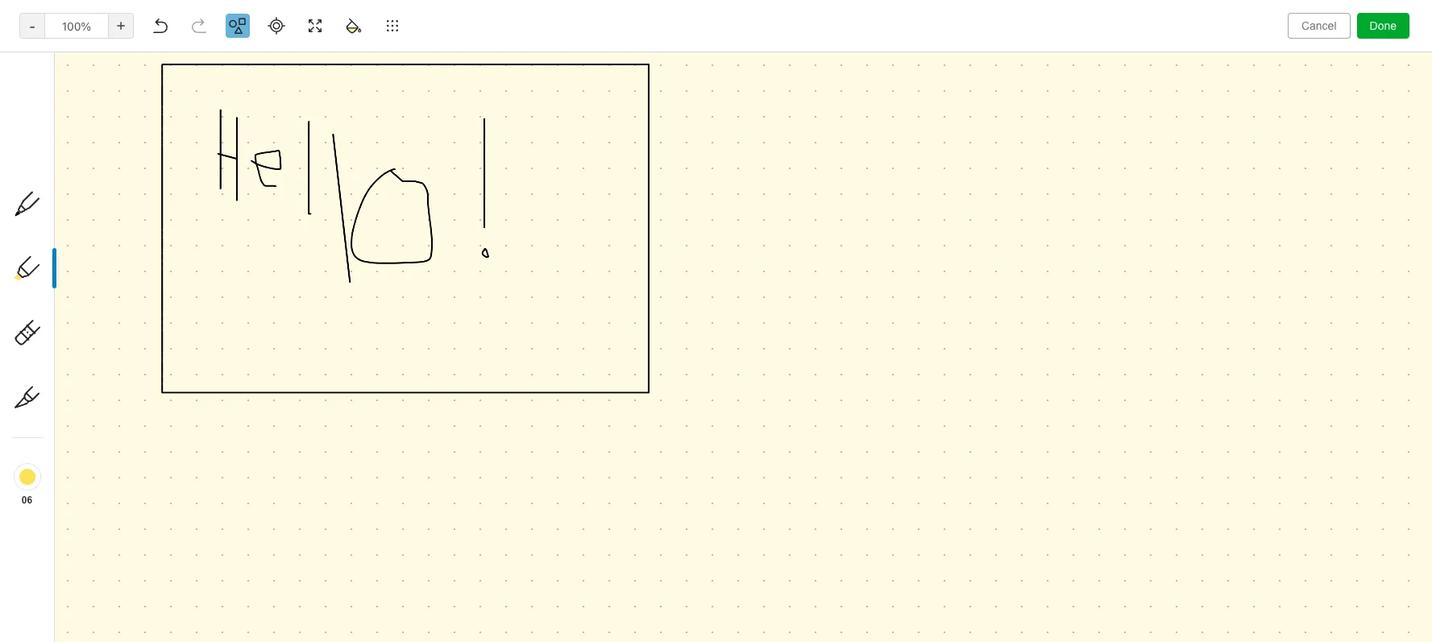 Task type: describe. For each thing, give the bounding box(es) containing it.
tags
[[36, 481, 61, 495]]

1 2 from the top
[[543, 109, 550, 123]]

shared
[[35, 507, 72, 520]]

with
[[75, 507, 97, 520]]

just down updated
[[342, 109, 364, 123]]

note window element
[[0, 0, 1433, 643]]

5 untitled from the top
[[213, 264, 254, 278]]

Note Editor text field
[[0, 0, 1433, 643]]

icon
[[88, 211, 109, 224]]

4 workbook 2 from the top
[[487, 187, 550, 200]]

title 1
[[213, 187, 244, 200]]

ago for 38 min ago
[[453, 161, 473, 175]]

just now up 38 min ago
[[414, 135, 461, 149]]

2 nov 14 from the left
[[414, 238, 450, 252]]

add
[[29, 193, 49, 206]]

expand tags image
[[4, 481, 17, 494]]

row group inside note list element
[[193, 103, 771, 284]]

5 workbook 2 from the top
[[487, 212, 550, 226]]

notes for notes
[[228, 16, 273, 35]]

2 untitled from the top
[[213, 135, 254, 149]]

the
[[56, 211, 72, 224]]

3 workbook 2 from the top
[[487, 161, 550, 175]]

a
[[127, 211, 132, 224]]

upgrade button
[[10, 568, 184, 601]]

notebooks link
[[0, 449, 186, 475]]

new button
[[10, 85, 184, 114]]

3 untitled from the top
[[213, 212, 254, 226]]

it
[[82, 240, 88, 253]]

nov 27 for 27
[[414, 212, 451, 226]]

or
[[138, 226, 148, 239]]

7 inside notes ( 7
[[74, 394, 81, 407]]

ago for 36 min ago
[[381, 161, 400, 175]]

28
[[365, 187, 379, 200]]

home
[[35, 133, 66, 146]]

notes ( 7
[[35, 394, 81, 408]]

notebooks
[[36, 455, 93, 469]]

icon on a note, notebook, stack or tag to add it here.
[[29, 211, 148, 253]]

tree containing home
[[0, 127, 193, 572]]

1 untitled from the top
[[213, 109, 254, 123]]

27 for 28
[[438, 187, 451, 200]]

Search text field
[[21, 47, 173, 76]]

new
[[35, 92, 59, 106]]

add your first shortcut
[[29, 193, 142, 206]]

2 workbook from the top
[[487, 135, 540, 149]]

5 2 from the top
[[543, 212, 550, 226]]

notes for notes ( 7
[[35, 394, 66, 408]]

36
[[342, 161, 356, 175]]

created
[[414, 84, 456, 95]]

note,
[[29, 226, 54, 239]]

tasks
[[35, 420, 65, 433]]

edited
[[539, 50, 572, 63]]

all
[[1332, 620, 1344, 633]]

1 workbook 2 from the top
[[487, 109, 550, 123]]

home link
[[0, 127, 193, 152]]

( for notes
[[70, 394, 74, 407]]

( for trash
[[68, 542, 72, 555]]

note list element
[[193, 0, 851, 643]]

38 min ago
[[414, 161, 473, 175]]

on inside note window element
[[575, 50, 588, 63]]

7 notes
[[213, 50, 251, 64]]

to
[[48, 240, 58, 253]]

shortcuts
[[36, 158, 87, 172]]

now down created
[[440, 109, 461, 123]]

click
[[29, 211, 53, 224]]

share button
[[1335, 6, 1394, 32]]

last
[[514, 50, 536, 63]]

you
[[1304, 12, 1322, 25]]

7 2 from the top
[[543, 264, 550, 278]]

7 workbook 2 from the top
[[487, 264, 550, 278]]

just now up 36 min ago
[[342, 135, 388, 149]]

4 untitled from the top
[[213, 238, 254, 252]]

now up 36 min ago
[[367, 135, 388, 149]]

last edited on dec 5, 2023
[[514, 50, 654, 63]]

trash
[[35, 542, 64, 556]]

location
[[487, 84, 533, 95]]

tasks button
[[0, 414, 186, 439]]

title for title 1
[[213, 187, 235, 200]]

tags button
[[0, 475, 186, 501]]

38
[[414, 161, 428, 175]]

now down updated
[[367, 109, 388, 123]]

notes
[[222, 50, 251, 64]]

just up 36
[[342, 135, 364, 149]]

1 14 from the left
[[365, 238, 378, 252]]

shortcuts button
[[0, 152, 186, 178]]

add tag image
[[538, 617, 557, 636]]

6 2 from the top
[[543, 238, 550, 252]]

2 13 from the left
[[438, 264, 450, 278]]



Task type: vqa. For each thing, say whether or not it's contained in the screenshot.
row group containing Title
yes



Task type: locate. For each thing, give the bounding box(es) containing it.
1 title from the top
[[213, 84, 238, 95]]

add a reminder image
[[510, 617, 530, 636]]

0 horizontal spatial 13
[[365, 264, 378, 278]]

5,
[[614, 50, 624, 63]]

nov
[[342, 187, 362, 200], [414, 187, 435, 200], [342, 212, 362, 226], [414, 212, 435, 226], [342, 238, 362, 252], [414, 238, 435, 252], [342, 264, 362, 278], [414, 264, 435, 278]]

shortcut
[[100, 193, 142, 206]]

2 ago from the left
[[453, 161, 473, 175]]

2 14 from the left
[[438, 238, 450, 252]]

me
[[100, 507, 116, 520]]

14
[[365, 238, 378, 252], [438, 238, 450, 252]]

3 workbook from the top
[[487, 161, 540, 175]]

2 row group from the top
[[193, 103, 771, 284]]

nov 28
[[342, 187, 379, 200]]

nov 27
[[414, 187, 451, 200], [342, 212, 378, 226], [414, 212, 451, 226]]

share
[[1349, 12, 1380, 26]]

just up 38
[[414, 135, 437, 149]]

just now
[[342, 109, 388, 123], [414, 109, 461, 123], [342, 135, 388, 149], [414, 135, 461, 149]]

1 ago from the left
[[381, 161, 400, 175]]

shared with me
[[35, 507, 116, 520]]

tag
[[29, 240, 45, 253]]

nov 13
[[342, 264, 378, 278], [414, 264, 450, 278]]

click the
[[29, 211, 75, 224]]

add
[[60, 240, 79, 253]]

dec
[[591, 50, 611, 63]]

now
[[367, 109, 388, 123], [440, 109, 461, 123], [367, 135, 388, 149], [440, 135, 461, 149]]

7 inside note list element
[[213, 50, 219, 64]]

notebook,
[[57, 226, 106, 239]]

1 nov 13 from the left
[[342, 264, 378, 278]]

2 2 from the top
[[543, 135, 550, 149]]

0 vertical spatial title
[[213, 84, 238, 95]]

row group containing title
[[193, 77, 851, 103]]

on inside icon on a note, notebook, stack or tag to add it here.
[[112, 211, 124, 224]]

nov 27 for 28
[[414, 187, 451, 200]]

on
[[575, 50, 588, 63], [112, 211, 124, 224]]

stack
[[109, 226, 135, 239]]

notes inside notes ( 7
[[35, 394, 66, 408]]

tree
[[213, 161, 236, 175]]

0 horizontal spatial nov 14
[[342, 238, 378, 252]]

1 vertical spatial title
[[213, 187, 235, 200]]

7
[[213, 50, 219, 64], [74, 394, 81, 407]]

first
[[77, 193, 97, 206]]

only you
[[1279, 12, 1322, 25]]

1
[[239, 187, 244, 200]]

0 vertical spatial on
[[575, 50, 588, 63]]

0 horizontal spatial 7
[[74, 394, 81, 407]]

trash (
[[35, 542, 72, 556]]

all changes saved
[[1332, 620, 1420, 633]]

14 down 38 min ago
[[438, 238, 450, 252]]

2 workbook 2 from the top
[[487, 135, 550, 149]]

your
[[52, 193, 74, 206]]

1 horizontal spatial 7
[[213, 50, 219, 64]]

( right trash
[[68, 542, 72, 555]]

27
[[438, 187, 451, 200], [365, 212, 378, 226], [438, 212, 451, 226]]

1 nov 14 from the left
[[342, 238, 378, 252]]

1 row group from the top
[[193, 77, 851, 103]]

7 left notes
[[213, 50, 219, 64]]

nov 14 down 38
[[414, 238, 450, 252]]

updated
[[342, 84, 384, 95]]

4 workbook from the top
[[487, 187, 540, 200]]

0 horizontal spatial nov 13
[[342, 264, 378, 278]]

just down created
[[414, 109, 437, 123]]

notes
[[228, 16, 273, 35], [56, 277, 84, 289], [35, 394, 66, 408]]

now up 38 min ago
[[440, 135, 461, 149]]

shared with me link
[[0, 501, 186, 526]]

notes inside note list element
[[228, 16, 273, 35]]

ago
[[381, 161, 400, 175], [453, 161, 473, 175]]

1 vertical spatial on
[[112, 211, 124, 224]]

changes
[[1347, 620, 1388, 633]]

0 horizontal spatial on
[[112, 211, 124, 224]]

0 vertical spatial 7
[[213, 50, 219, 64]]

ago left 38
[[381, 161, 400, 175]]

2 nov 13 from the left
[[414, 264, 450, 278]]

row group
[[193, 77, 851, 103], [193, 103, 771, 284]]

4 2 from the top
[[543, 187, 550, 200]]

tree
[[0, 127, 193, 572]]

untitled
[[213, 109, 254, 123], [213, 135, 254, 149], [213, 212, 254, 226], [213, 238, 254, 252], [213, 264, 254, 278]]

0 horizontal spatial 14
[[365, 238, 378, 252]]

just now down updated
[[342, 109, 388, 123]]

14 down 28
[[365, 238, 378, 252]]

3 2 from the top
[[543, 161, 550, 175]]

row group containing untitled
[[193, 103, 771, 284]]

just
[[342, 109, 364, 123], [414, 109, 437, 123], [342, 135, 364, 149], [414, 135, 437, 149]]

1 horizontal spatial on
[[575, 50, 588, 63]]

2 vertical spatial notes
[[35, 394, 66, 408]]

1 vertical spatial notes
[[56, 277, 84, 289]]

( inside trash (
[[68, 542, 72, 555]]

title left the 1
[[213, 187, 235, 200]]

36 min ago
[[342, 161, 400, 175]]

1 horizontal spatial 14
[[438, 238, 450, 252]]

group containing add your first shortcut
[[0, 178, 186, 394]]

nov 14
[[342, 238, 378, 252], [414, 238, 450, 252]]

workbook
[[487, 109, 540, 123], [487, 135, 540, 149], [487, 161, 540, 175], [487, 187, 540, 200], [487, 212, 540, 226], [487, 238, 540, 252], [487, 264, 540, 278]]

1 min from the left
[[359, 161, 378, 175]]

0 vertical spatial (
[[70, 394, 74, 407]]

1 vertical spatial 7
[[74, 394, 81, 407]]

0 horizontal spatial ago
[[381, 161, 400, 175]]

1 horizontal spatial nov 14
[[414, 238, 450, 252]]

( up tasks button
[[70, 394, 74, 407]]

2 title from the top
[[213, 187, 235, 200]]

min for 38
[[431, 161, 450, 175]]

1 horizontal spatial min
[[431, 161, 450, 175]]

on left dec
[[575, 50, 588, 63]]

7 up tasks button
[[74, 394, 81, 407]]

upgrade
[[83, 578, 131, 591]]

recent notes
[[19, 277, 84, 289]]

title
[[213, 84, 238, 95], [213, 187, 235, 200]]

1 horizontal spatial 13
[[438, 264, 450, 278]]

1 horizontal spatial ago
[[453, 161, 473, 175]]

notes up tasks
[[35, 394, 66, 408]]

group
[[0, 178, 186, 394]]

ago right 38
[[453, 161, 473, 175]]

notes up notes
[[228, 16, 273, 35]]

1 vertical spatial (
[[68, 542, 72, 555]]

only
[[1279, 12, 1302, 25]]

title down 7 notes
[[213, 84, 238, 95]]

title for title
[[213, 84, 238, 95]]

None search field
[[21, 47, 173, 76]]

settings image
[[164, 13, 184, 32]]

7 workbook from the top
[[487, 264, 540, 278]]

5 workbook from the top
[[487, 212, 540, 226]]

min
[[359, 161, 378, 175], [431, 161, 450, 175]]

min for 36
[[359, 161, 378, 175]]

recent
[[19, 277, 53, 289]]

on left 'a'
[[112, 211, 124, 224]]

1 13 from the left
[[365, 264, 378, 278]]

just now down created
[[414, 109, 461, 123]]

group inside tree
[[0, 178, 186, 394]]

2
[[543, 109, 550, 123], [543, 135, 550, 149], [543, 161, 550, 175], [543, 187, 550, 200], [543, 212, 550, 226], [543, 238, 550, 252], [543, 264, 550, 278]]

1 horizontal spatial nov 13
[[414, 264, 450, 278]]

27 for 27
[[438, 212, 451, 226]]

saved
[[1391, 620, 1420, 633]]

2 min from the left
[[431, 161, 450, 175]]

13
[[365, 264, 378, 278], [438, 264, 450, 278]]

(
[[70, 394, 74, 407], [68, 542, 72, 555]]

( inside notes ( 7
[[70, 394, 74, 407]]

6 workbook from the top
[[487, 238, 540, 252]]

1 workbook from the top
[[487, 109, 540, 123]]

min right 36
[[359, 161, 378, 175]]

nov 14 down nov 28
[[342, 238, 378, 252]]

notes right recent at left top
[[56, 277, 84, 289]]

here.
[[91, 240, 116, 253]]

2023
[[627, 50, 654, 63]]

0 horizontal spatial min
[[359, 161, 378, 175]]

6 workbook 2 from the top
[[487, 238, 550, 252]]

0 vertical spatial notes
[[228, 16, 273, 35]]

min right 38
[[431, 161, 450, 175]]

workbook 2
[[487, 109, 550, 123], [487, 135, 550, 149], [487, 161, 550, 175], [487, 187, 550, 200], [487, 212, 550, 226], [487, 238, 550, 252], [487, 264, 550, 278]]



